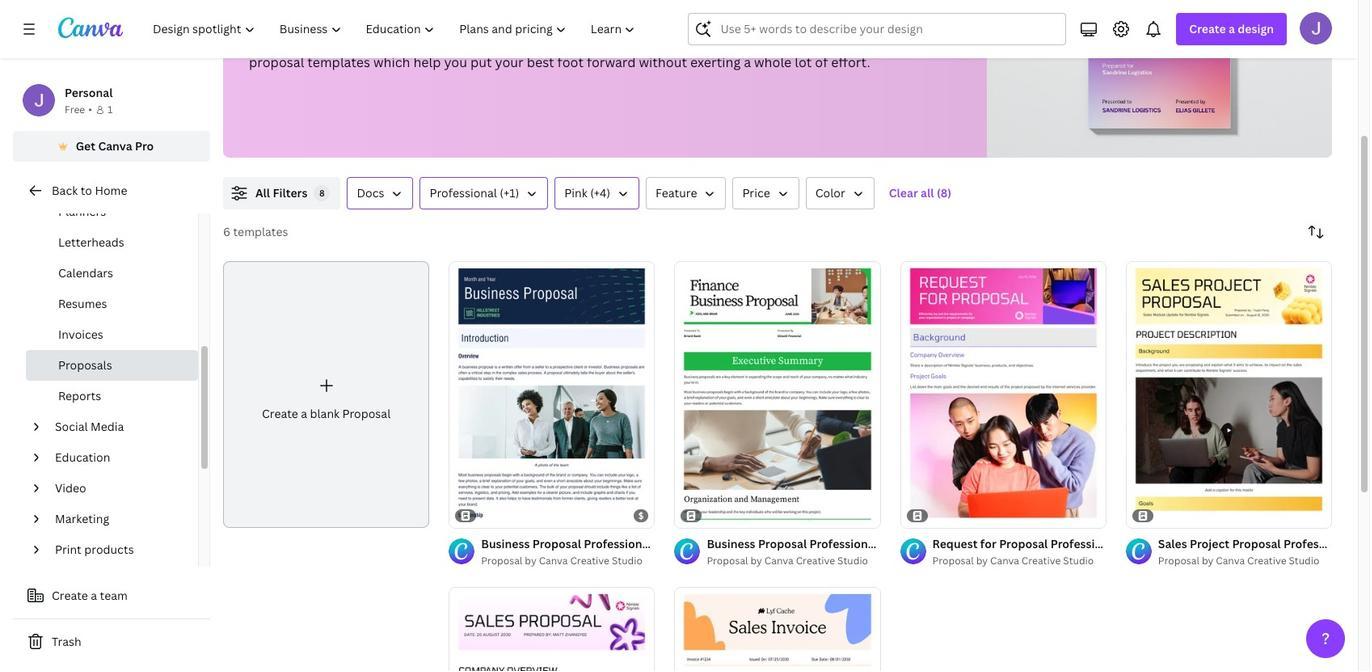 Task type: describe. For each thing, give the bounding box(es) containing it.
reports link
[[26, 381, 198, 412]]

forward
[[587, 53, 636, 71]]

jacob simon image
[[1301, 12, 1333, 44]]

marketing link
[[49, 504, 188, 535]]

proposal by canva creative studio link for the "business proposal professional doc in green white traditional corporate style" image
[[707, 553, 881, 569]]

sales proposal professional doc in black pink purple tactile 3d style image
[[449, 587, 655, 671]]

(+1)
[[500, 185, 519, 201]]

of
[[816, 53, 828, 71]]

all filters
[[256, 185, 308, 201]]

proposal by canva creative studio for the "business proposal professional doc in green white traditional corporate style" image
[[707, 554, 869, 568]]

0 horizontal spatial templates
[[233, 224, 288, 239]]

pink (+4) button
[[555, 177, 640, 209]]

docs
[[357, 185, 385, 201]]

invoices
[[58, 327, 103, 342]]

pink (+4)
[[565, 185, 611, 201]]

resumes
[[58, 296, 107, 311]]

color
[[816, 185, 846, 201]]

social
[[55, 419, 88, 434]]

studio for sales project proposal professional doc in yellow white pink tactile 3d style image
[[1290, 554, 1320, 568]]

1 vertical spatial you
[[444, 53, 468, 71]]

time
[[723, 32, 751, 50]]

creative for business proposal professional doc in dark blue green abstract professional style image proposal by canva creative studio link
[[571, 554, 610, 568]]

creative for request for proposal professional doc in purple pink yellow tactile 3d style image proposal by canva creative studio link
[[1022, 554, 1061, 568]]

studio for the "business proposal professional doc in green white traditional corporate style" image
[[838, 554, 869, 568]]

filters
[[273, 185, 308, 201]]

team
[[100, 588, 128, 603]]

whole
[[755, 53, 792, 71]]

letterheads
[[58, 235, 124, 250]]

proposal by canva creative studio link for sales project proposal professional doc in yellow white pink tactile 3d style image
[[1159, 553, 1333, 569]]

feature button
[[646, 177, 727, 209]]

free
[[65, 103, 85, 116]]

letterheads link
[[26, 227, 198, 258]]

templates,
[[323, 32, 389, 50]]

free •
[[65, 103, 92, 116]]

sales project proposal professional doc in yellow white pink tactile 3d style image
[[1127, 261, 1333, 528]]

to inside the with canva templates, you don't have to  write proposals from scratch. save time with our project proposal templates which help you put your best foot forward without exerting a whole lot of effort.
[[488, 32, 501, 50]]

put
[[471, 53, 492, 71]]

proposal for the "business proposal professional doc in green white traditional corporate style" image
[[707, 554, 749, 568]]

get
[[76, 138, 95, 154]]

from
[[604, 32, 634, 50]]

clear
[[890, 185, 919, 201]]

resumes link
[[26, 289, 198, 319]]

canva for request for proposal professional doc in purple pink yellow tactile 3d style image
[[991, 554, 1020, 568]]

proposal by canva creative studio for business proposal professional doc in dark blue green abstract professional style image
[[481, 554, 643, 568]]

clear all (8)
[[890, 185, 952, 201]]

calendars link
[[26, 258, 198, 289]]

create a blank proposal element
[[223, 261, 430, 528]]

1
[[107, 103, 113, 116]]

don't
[[419, 32, 451, 50]]

personal
[[65, 85, 113, 100]]

save
[[690, 32, 720, 50]]

(8)
[[937, 185, 952, 201]]

•
[[88, 103, 92, 116]]

planners
[[58, 204, 106, 219]]

create a team button
[[13, 580, 210, 612]]

canva for business proposal professional doc in dark blue green abstract professional style image
[[539, 554, 568, 568]]

to inside back to home link
[[81, 183, 92, 198]]

home
[[95, 183, 127, 198]]

education link
[[49, 442, 188, 473]]

back to home
[[52, 183, 127, 198]]

8 filter options selected element
[[314, 185, 330, 201]]

which
[[374, 53, 410, 71]]

proposal by canva creative studio for request for proposal professional doc in purple pink yellow tactile 3d style image
[[933, 554, 1095, 568]]

have
[[455, 32, 484, 50]]

with
[[249, 32, 278, 50]]

studio for business proposal professional doc in dark blue green abstract professional style image
[[612, 554, 643, 568]]

canva for sales project proposal professional doc in yellow white pink tactile 3d style image
[[1217, 554, 1246, 568]]

creative for proposal by canva creative studio link corresponding to sales project proposal professional doc in yellow white pink tactile 3d style image
[[1248, 554, 1287, 568]]

sales proposal professional doc in beige green pink dynamic professional style image
[[675, 587, 881, 671]]

a for create a design
[[1229, 21, 1236, 36]]

by for the "business proposal professional doc in green white traditional corporate style" image
[[751, 554, 763, 568]]

top level navigation element
[[142, 13, 650, 45]]

templates inside the with canva templates, you don't have to  write proposals from scratch. save time with our project proposal templates which help you put your best foot forward without exerting a whole lot of effort.
[[308, 53, 370, 71]]

6
[[223, 224, 231, 239]]

create a blank proposal
[[262, 406, 391, 421]]

professional (+1) button
[[420, 177, 549, 209]]

products
[[84, 542, 134, 557]]

feature
[[656, 185, 698, 201]]

price
[[743, 185, 771, 201]]

write
[[504, 32, 536, 50]]

planners link
[[26, 197, 198, 227]]

design
[[1239, 21, 1275, 36]]

creative for proposal by canva creative studio link corresponding to the "business proposal professional doc in green white traditional corporate style" image
[[796, 554, 836, 568]]

get canva pro button
[[13, 131, 210, 162]]



Task type: vqa. For each thing, say whether or not it's contained in the screenshot.
the Gary Orlando icon on the top of the page
no



Task type: locate. For each thing, give the bounding box(es) containing it.
1 horizontal spatial templates
[[308, 53, 370, 71]]

by for business proposal professional doc in dark blue green abstract professional style image
[[525, 554, 537, 568]]

create left team
[[52, 588, 88, 603]]

create left design
[[1190, 21, 1227, 36]]

back to home link
[[13, 175, 210, 207]]

2 horizontal spatial create
[[1190, 21, 1227, 36]]

a down time in the right top of the page
[[744, 53, 752, 71]]

proposal for business proposal professional doc in dark blue green abstract professional style image
[[481, 554, 523, 568]]

invoices link
[[26, 319, 198, 350]]

create for create a team
[[52, 588, 88, 603]]

0 horizontal spatial to
[[81, 183, 92, 198]]

create left 'blank' at bottom left
[[262, 406, 298, 421]]

proposal templates image
[[988, 0, 1333, 158], [1089, 0, 1231, 128]]

lot
[[795, 53, 812, 71]]

with
[[754, 32, 781, 50]]

3 proposal by canva creative studio link from the left
[[933, 553, 1107, 569]]

by for sales project proposal professional doc in yellow white pink tactile 3d style image
[[1203, 554, 1214, 568]]

you down have
[[444, 53, 468, 71]]

3 by from the left
[[977, 554, 988, 568]]

create a team
[[52, 588, 128, 603]]

2 proposal templates image from the left
[[1089, 0, 1231, 128]]

a inside dropdown button
[[1229, 21, 1236, 36]]

0 vertical spatial you
[[392, 32, 415, 50]]

blank
[[310, 406, 340, 421]]

4 by from the left
[[1203, 554, 1214, 568]]

proposal for sales project proposal professional doc in yellow white pink tactile 3d style image
[[1159, 554, 1200, 568]]

create inside 'button'
[[52, 588, 88, 603]]

without
[[639, 53, 688, 71]]

trash
[[52, 634, 81, 649]]

canva for the "business proposal professional doc in green white traditional corporate style" image
[[765, 554, 794, 568]]

Sort by button
[[1301, 216, 1333, 248]]

canva inside the with canva templates, you don't have to  write proposals from scratch. save time with our project proposal templates which help you put your best foot forward without exerting a whole lot of effort.
[[281, 32, 320, 50]]

3 proposal by canva creative studio from the left
[[933, 554, 1095, 568]]

Search search field
[[721, 14, 1057, 44]]

2 vertical spatial create
[[52, 588, 88, 603]]

a for create a blank proposal
[[301, 406, 307, 421]]

create for create a blank proposal
[[262, 406, 298, 421]]

calendars
[[58, 265, 113, 281]]

professional
[[430, 185, 497, 201]]

your
[[495, 53, 524, 71]]

proposal for request for proposal professional doc in purple pink yellow tactile 3d style image
[[933, 554, 974, 568]]

4 studio from the left
[[1290, 554, 1320, 568]]

create inside dropdown button
[[1190, 21, 1227, 36]]

1 creative from the left
[[571, 554, 610, 568]]

1 vertical spatial templates
[[233, 224, 288, 239]]

0 vertical spatial create
[[1190, 21, 1227, 36]]

proposal by canva creative studio link for request for proposal professional doc in purple pink yellow tactile 3d style image
[[933, 553, 1107, 569]]

professional (+1)
[[430, 185, 519, 201]]

clear all (8) button
[[881, 177, 960, 209]]

1 by from the left
[[525, 554, 537, 568]]

1 studio from the left
[[612, 554, 643, 568]]

social media link
[[49, 412, 188, 442]]

color button
[[806, 177, 875, 209]]

marketing
[[55, 511, 109, 527]]

8
[[320, 187, 325, 199]]

print
[[55, 542, 82, 557]]

a
[[1229, 21, 1236, 36], [744, 53, 752, 71], [301, 406, 307, 421], [91, 588, 97, 603]]

6 templates
[[223, 224, 288, 239]]

proposal
[[249, 53, 304, 71]]

create for create a design
[[1190, 21, 1227, 36]]

business proposal professional doc in green white traditional corporate style image
[[675, 261, 881, 528]]

a left team
[[91, 588, 97, 603]]

1 horizontal spatial you
[[444, 53, 468, 71]]

print products
[[55, 542, 134, 557]]

0 horizontal spatial you
[[392, 32, 415, 50]]

proposal by canva creative studio link
[[481, 553, 655, 569], [707, 553, 881, 569], [933, 553, 1107, 569], [1159, 553, 1333, 569]]

docs button
[[347, 177, 414, 209]]

1 proposal by canva creative studio link from the left
[[481, 553, 655, 569]]

a inside the with canva templates, you don't have to  write proposals from scratch. save time with our project proposal templates which help you put your best foot forward without exerting a whole lot of effort.
[[744, 53, 752, 71]]

back
[[52, 183, 78, 198]]

print products link
[[49, 535, 188, 565]]

media
[[91, 419, 124, 434]]

2 studio from the left
[[838, 554, 869, 568]]

education
[[55, 450, 110, 465]]

a left design
[[1229, 21, 1236, 36]]

studio for request for proposal professional doc in purple pink yellow tactile 3d style image
[[1064, 554, 1095, 568]]

project
[[809, 32, 854, 50]]

0 vertical spatial to
[[488, 32, 501, 50]]

you
[[392, 32, 415, 50], [444, 53, 468, 71]]

reports
[[58, 388, 101, 404]]

2 proposal by canva creative studio from the left
[[707, 554, 869, 568]]

templates down templates, at left
[[308, 53, 370, 71]]

2 proposal by canva creative studio link from the left
[[707, 553, 881, 569]]

our
[[784, 32, 805, 50]]

proposal
[[343, 406, 391, 421], [481, 554, 523, 568], [707, 554, 749, 568], [933, 554, 974, 568], [1159, 554, 1200, 568]]

4 proposal by canva creative studio link from the left
[[1159, 553, 1333, 569]]

canva
[[281, 32, 320, 50], [98, 138, 132, 154], [539, 554, 568, 568], [765, 554, 794, 568], [991, 554, 1020, 568], [1217, 554, 1246, 568]]

proposals
[[539, 32, 601, 50]]

price button
[[733, 177, 800, 209]]

best
[[527, 53, 555, 71]]

all
[[256, 185, 270, 201]]

request for proposal professional doc in purple pink yellow tactile 3d style image
[[901, 261, 1107, 528]]

a left 'blank' at bottom left
[[301, 406, 307, 421]]

business proposal professional doc in dark blue green abstract professional style image
[[449, 261, 655, 528]]

1 vertical spatial to
[[81, 183, 92, 198]]

1 horizontal spatial create
[[262, 406, 298, 421]]

all
[[921, 185, 935, 201]]

4 creative from the left
[[1248, 554, 1287, 568]]

1 proposal by canva creative studio from the left
[[481, 554, 643, 568]]

help
[[414, 53, 441, 71]]

proposals
[[58, 357, 112, 373]]

proposal by canva creative studio link for business proposal professional doc in dark blue green abstract professional style image
[[481, 553, 655, 569]]

3 creative from the left
[[1022, 554, 1061, 568]]

pink
[[565, 185, 588, 201]]

create a blank proposal link
[[223, 261, 430, 528]]

1 vertical spatial create
[[262, 406, 298, 421]]

to up planners
[[81, 183, 92, 198]]

scratch.
[[637, 32, 687, 50]]

1 proposal templates image from the left
[[988, 0, 1333, 158]]

exerting
[[691, 53, 741, 71]]

social media
[[55, 419, 124, 434]]

a inside 'button'
[[91, 588, 97, 603]]

4 proposal by canva creative studio from the left
[[1159, 554, 1320, 568]]

pro
[[135, 138, 154, 154]]

get canva pro
[[76, 138, 154, 154]]

0 vertical spatial templates
[[308, 53, 370, 71]]

effort.
[[832, 53, 871, 71]]

video
[[55, 480, 86, 496]]

create a design button
[[1177, 13, 1288, 45]]

templates
[[308, 53, 370, 71], [233, 224, 288, 239]]

canva inside button
[[98, 138, 132, 154]]

0 horizontal spatial create
[[52, 588, 88, 603]]

you up which
[[392, 32, 415, 50]]

proposal by canva creative studio
[[481, 554, 643, 568], [707, 554, 869, 568], [933, 554, 1095, 568], [1159, 554, 1320, 568]]

with canva templates, you don't have to  write proposals from scratch. save time with our project proposal templates which help you put your best foot forward without exerting a whole lot of effort.
[[249, 32, 871, 71]]

by
[[525, 554, 537, 568], [751, 554, 763, 568], [977, 554, 988, 568], [1203, 554, 1214, 568]]

None search field
[[689, 13, 1067, 45]]

video link
[[49, 473, 188, 504]]

templates right 6
[[233, 224, 288, 239]]

proposal by canva creative studio for sales project proposal professional doc in yellow white pink tactile 3d style image
[[1159, 554, 1320, 568]]

3 studio from the left
[[1064, 554, 1095, 568]]

a for create a team
[[91, 588, 97, 603]]

1 horizontal spatial to
[[488, 32, 501, 50]]

2 creative from the left
[[796, 554, 836, 568]]

2 by from the left
[[751, 554, 763, 568]]

(+4)
[[591, 185, 611, 201]]

by for request for proposal professional doc in purple pink yellow tactile 3d style image
[[977, 554, 988, 568]]

trash link
[[13, 626, 210, 658]]

foot
[[558, 53, 584, 71]]

to up the put
[[488, 32, 501, 50]]

create a design
[[1190, 21, 1275, 36]]



